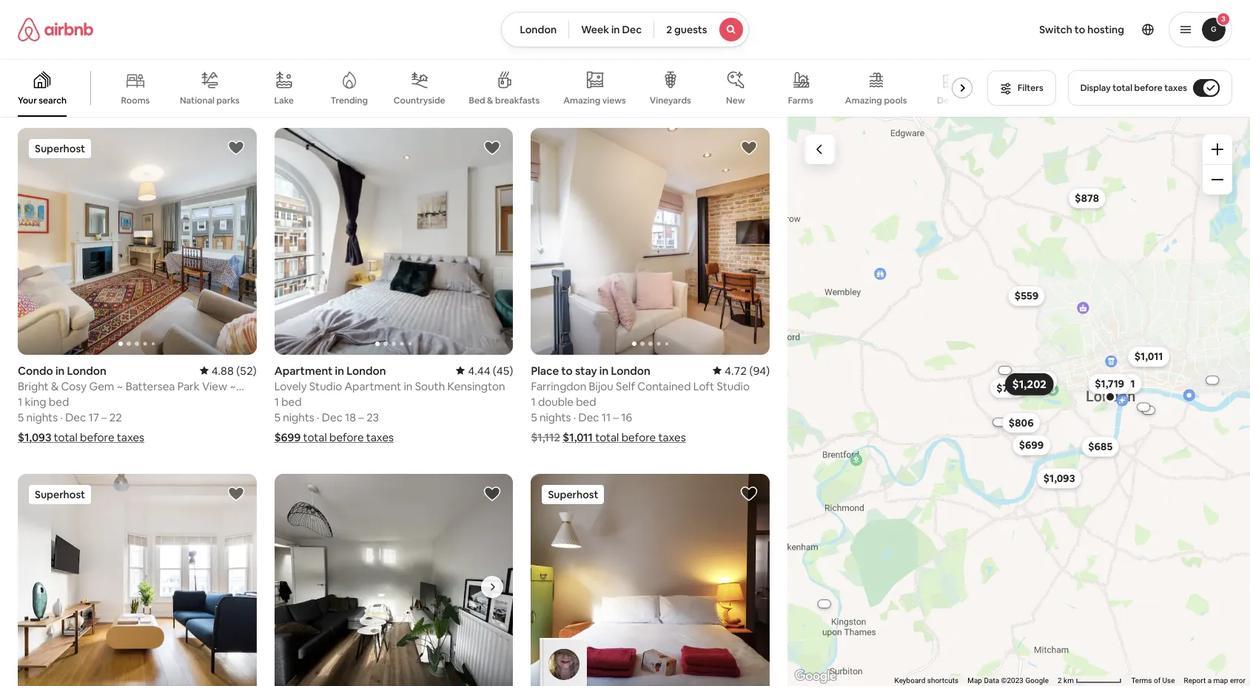 Task type: locate. For each thing, give the bounding box(es) containing it.
dec left the 18
[[322, 410, 343, 425]]

4.88
[[211, 364, 234, 378]]

terms of use link
[[1131, 677, 1175, 685]]

to right switch
[[1075, 23, 1085, 36]]

0 horizontal spatial to
[[561, 364, 573, 378]]

to
[[1075, 23, 1085, 36], [561, 364, 573, 378]]

national parks
[[180, 95, 240, 106]]

$1,011 right $1,112
[[563, 430, 593, 445]]

2 horizontal spatial –
[[613, 410, 619, 425]]

dec inside week in dec button
[[622, 23, 642, 36]]

amazing left pools in the top of the page
[[845, 95, 882, 107]]

1 king bed 5 nights · dec 17 – 22 $1,093 total before taxes
[[18, 395, 144, 445]]

3 5 from the left
[[531, 410, 537, 425]]

stay
[[575, 364, 597, 378]]

2 left guests
[[666, 23, 672, 36]]

before down 17
[[80, 430, 114, 445]]

nights down the king
[[26, 410, 58, 425]]

–
[[101, 410, 107, 425], [358, 410, 364, 425], [613, 410, 619, 425]]

1 horizontal spatial $699
[[1019, 439, 1044, 453]]

$1,202
[[1013, 378, 1047, 392]]

$699 inside apartment in london lovely studio apartment in south kensington 1 bed 5 nights · dec 18 – 23 $699 total before taxes
[[274, 430, 301, 445]]

none search field containing london
[[501, 12, 749, 47]]

dec inside place to stay in london farringdon bijou self contained loft studio 1 double bed 5 nights · dec 11 – 16 $1,112 $1,011 total before taxes
[[578, 410, 599, 425]]

$685 button
[[1082, 437, 1120, 457]]

switch to hosting
[[1039, 23, 1124, 36]]

1 horizontal spatial 1
[[274, 395, 279, 409]]

1 bed from the left
[[49, 395, 69, 409]]

2 km
[[1058, 677, 1076, 685]]

bed inside 1 king bed 5 nights · dec 17 – 22 $1,093 total before taxes
[[49, 395, 69, 409]]

2 horizontal spatial ·
[[573, 410, 576, 425]]

$1,131 button
[[1016, 371, 1058, 392]]

self
[[616, 379, 635, 393]]

2 5 from the left
[[274, 410, 280, 425]]

before inside display total before taxes button
[[1134, 82, 1163, 94]]

in inside place to stay in london farringdon bijou self contained loft studio 1 double bed 5 nights · dec 11 – 16 $1,112 $1,011 total before taxes
[[599, 364, 609, 378]]

error
[[1230, 677, 1246, 685]]

1 horizontal spatial $1,011
[[1135, 350, 1164, 364]]

search
[[39, 95, 67, 107]]

total inside button
[[1113, 82, 1133, 94]]

0 vertical spatial apartment
[[274, 364, 333, 378]]

– right the 18
[[358, 410, 364, 425]]

$1,093 inside $699 $1,093
[[1044, 472, 1076, 485]]

$1,011 button
[[1128, 347, 1170, 367]]

1 horizontal spatial to
[[1075, 23, 1085, 36]]

$1,093 down the king
[[18, 430, 51, 445]]

$1,093
[[18, 430, 51, 445], [1044, 472, 1076, 485]]

studio right lovely
[[309, 379, 342, 393]]

0 horizontal spatial –
[[101, 410, 107, 425]]

total down lovely
[[303, 430, 327, 445]]

0 horizontal spatial nights
[[26, 410, 58, 425]]

1 horizontal spatial 2
[[1058, 677, 1062, 685]]

dec right week
[[622, 23, 642, 36]]

3 1 from the left
[[531, 395, 536, 409]]

None search field
[[501, 12, 749, 47]]

$699 down lovely
[[274, 430, 301, 445]]

$1,011 up $1,311
[[1135, 350, 1164, 364]]

1 left double at the left bottom of page
[[531, 395, 536, 409]]

profile element
[[766, 0, 1232, 59]]

farringdon
[[531, 379, 586, 393]]

london up self
[[611, 364, 650, 378]]

king
[[25, 395, 46, 409]]

add to wishlist: apartment in london image
[[484, 139, 501, 157], [227, 485, 245, 503]]

taxes down contained
[[658, 430, 686, 445]]

to up 'farringdon'
[[561, 364, 573, 378]]

0 vertical spatial 2
[[666, 23, 672, 36]]

display total before taxes button
[[1068, 70, 1232, 106]]

1 horizontal spatial bed
[[281, 395, 302, 409]]

total down 11
[[595, 430, 619, 445]]

0 horizontal spatial add to wishlist: condo in london image
[[227, 139, 245, 157]]

1 horizontal spatial $1,093
[[1044, 472, 1076, 485]]

1
[[18, 395, 22, 409], [274, 395, 279, 409], [531, 395, 536, 409]]

dec left 17
[[65, 410, 86, 425]]

breakfasts
[[495, 95, 540, 107]]

apartment up lovely
[[274, 364, 333, 378]]

london inside apartment in london lovely studio apartment in south kensington 1 bed 5 nights · dec 18 – 23 $699 total before taxes
[[347, 364, 386, 378]]

1 5 from the left
[[18, 410, 24, 425]]

before inside apartment in london lovely studio apartment in south kensington 1 bed 5 nights · dec 18 – 23 $699 total before taxes
[[329, 430, 364, 445]]

$699
[[274, 430, 301, 445], [1019, 439, 1044, 453]]

bed inside place to stay in london farringdon bijou self contained loft studio 1 double bed 5 nights · dec 11 – 16 $1,112 $1,011 total before taxes
[[576, 395, 596, 409]]

2 studio from the left
[[717, 379, 750, 393]]

london inside button
[[520, 23, 557, 36]]

2 nights from the left
[[283, 410, 314, 425]]

amazing
[[563, 95, 600, 106], [845, 95, 882, 107]]

3 · from the left
[[573, 410, 576, 425]]

1 horizontal spatial amazing
[[845, 95, 882, 107]]

taxes
[[1164, 82, 1187, 94], [117, 430, 144, 445], [366, 430, 394, 445], [658, 430, 686, 445]]

$1,011
[[1135, 350, 1164, 364], [563, 430, 593, 445]]

4.44
[[468, 364, 490, 378]]

taxes down 23
[[366, 430, 394, 445]]

$699 down $806 button
[[1019, 439, 1044, 453]]

· left the 18
[[317, 410, 319, 425]]

bed down bijou at the bottom of page
[[576, 395, 596, 409]]

display
[[1080, 82, 1111, 94]]

bed right the king
[[49, 395, 69, 409]]

group containing national parks
[[0, 59, 979, 117]]

1 – from the left
[[101, 410, 107, 425]]

before inside place to stay in london farringdon bijou self contained loft studio 1 double bed 5 nights · dec 11 – 16 $1,112 $1,011 total before taxes
[[622, 430, 656, 445]]

dec
[[622, 23, 642, 36], [65, 410, 86, 425], [322, 410, 343, 425], [578, 410, 599, 425]]

hosting
[[1088, 23, 1124, 36]]

london left week
[[520, 23, 557, 36]]

to inside place to stay in london farringdon bijou self contained loft studio 1 double bed 5 nights · dec 11 – 16 $1,112 $1,011 total before taxes
[[561, 364, 573, 378]]

1 vertical spatial $1,011
[[563, 430, 593, 445]]

london up 23
[[347, 364, 386, 378]]

1 horizontal spatial add to wishlist: apartment in london image
[[484, 139, 501, 157]]

1 horizontal spatial ·
[[317, 410, 319, 425]]

nights
[[26, 410, 58, 425], [283, 410, 314, 425], [540, 410, 571, 425]]

0 horizontal spatial studio
[[309, 379, 342, 393]]

taxes down "3" dropdown button
[[1164, 82, 1187, 94]]

zoom in image
[[1212, 144, 1224, 155]]

$1,011 inside $1,011 button
[[1135, 350, 1164, 364]]

1 vertical spatial apartment
[[345, 379, 401, 393]]

lake
[[274, 95, 294, 107]]

– inside place to stay in london farringdon bijou self contained loft studio 1 double bed 5 nights · dec 11 – 16 $1,112 $1,011 total before taxes
[[613, 410, 619, 425]]

· inside apartment in london lovely studio apartment in south kensington 1 bed 5 nights · dec 18 – 23 $699 total before taxes
[[317, 410, 319, 425]]

0 horizontal spatial bed
[[49, 395, 69, 409]]

5
[[18, 410, 24, 425], [274, 410, 280, 425], [531, 410, 537, 425]]

5 up $1,112
[[531, 410, 537, 425]]

before
[[1134, 82, 1163, 94], [80, 430, 114, 445], [329, 430, 364, 445], [622, 430, 656, 445]]

2 bed from the left
[[281, 395, 302, 409]]

taxes down 22
[[117, 430, 144, 445]]

2 · from the left
[[317, 410, 319, 425]]

dec left 11
[[578, 410, 599, 425]]

before right "display"
[[1134, 82, 1163, 94]]

·
[[60, 410, 63, 425], [317, 410, 319, 425], [573, 410, 576, 425]]

apartment
[[274, 364, 333, 378], [345, 379, 401, 393]]

0 horizontal spatial 5
[[18, 410, 24, 425]]

places
[[72, 96, 104, 110]]

london right places
[[117, 96, 153, 110]]

bed
[[49, 395, 69, 409], [281, 395, 302, 409], [576, 395, 596, 409]]

0 vertical spatial $1,093
[[18, 430, 51, 445]]

5 down lovely
[[274, 410, 280, 425]]

bed & breakfasts
[[469, 95, 540, 107]]

$787
[[997, 382, 1021, 395]]

amazing for amazing pools
[[845, 95, 882, 107]]

1 horizontal spatial add to wishlist: condo in london image
[[484, 485, 501, 503]]

$1,011 inside place to stay in london farringdon bijou self contained loft studio 1 double bed 5 nights · dec 11 – 16 $1,112 $1,011 total before taxes
[[563, 430, 593, 445]]

apartment up 23
[[345, 379, 401, 393]]

your
[[18, 95, 37, 107]]

0 horizontal spatial ·
[[60, 410, 63, 425]]

in inside week in dec button
[[611, 23, 620, 36]]

0 horizontal spatial amazing
[[563, 95, 600, 106]]

2 km button
[[1053, 677, 1127, 687]]

23
[[366, 410, 379, 425]]

4.72
[[725, 364, 747, 378]]

2 horizontal spatial nights
[[540, 410, 571, 425]]

google image
[[791, 668, 840, 687]]

before down the 18
[[329, 430, 364, 445]]

taxes inside apartment in london lovely studio apartment in south kensington 1 bed 5 nights · dec 18 – 23 $699 total before taxes
[[366, 430, 394, 445]]

3 bed from the left
[[576, 395, 596, 409]]

$806 button
[[1002, 413, 1041, 434]]

dec inside 1 king bed 5 nights · dec 17 – 22 $1,093 total before taxes
[[65, 410, 86, 425]]

1 studio from the left
[[309, 379, 342, 393]]

bed down lovely
[[281, 395, 302, 409]]

add to wishlist: condo in london image
[[227, 139, 245, 157], [484, 485, 501, 503]]

0 horizontal spatial 2
[[666, 23, 672, 36]]

18
[[345, 410, 356, 425]]

use
[[1163, 677, 1175, 685]]

0 vertical spatial to
[[1075, 23, 1085, 36]]

3 – from the left
[[613, 410, 619, 425]]

4.44 (45)
[[468, 364, 513, 378]]

0 horizontal spatial $1,093
[[18, 430, 51, 445]]

$699 button
[[1013, 435, 1051, 456]]

0 vertical spatial add to wishlist: condo in london image
[[227, 139, 245, 157]]

1 horizontal spatial 5
[[274, 410, 280, 425]]

amazing left views
[[563, 95, 600, 106]]

1 vertical spatial $1,093
[[1044, 472, 1076, 485]]

(94)
[[749, 364, 770, 378]]

studio down "4.72"
[[717, 379, 750, 393]]

$1,093 button
[[1037, 468, 1082, 489]]

farms
[[788, 95, 813, 107]]

· left 17
[[60, 410, 63, 425]]

· down double at the left bottom of page
[[573, 410, 576, 425]]

design
[[937, 95, 966, 107]]

total inside place to stay in london farringdon bijou self contained loft studio 1 double bed 5 nights · dec 11 – 16 $1,112 $1,011 total before taxes
[[595, 430, 619, 445]]

2 – from the left
[[358, 410, 364, 425]]

$1,093 down $699 button
[[1044, 472, 1076, 485]]

keyboard shortcuts button
[[895, 677, 959, 687]]

2 horizontal spatial 1
[[531, 395, 536, 409]]

0 horizontal spatial $1,011
[[563, 430, 593, 445]]

to inside profile "element"
[[1075, 23, 1085, 36]]

map data ©2023 google
[[968, 677, 1049, 685]]

(52)
[[236, 364, 257, 378]]

0 horizontal spatial 1
[[18, 395, 22, 409]]

nights inside 1 king bed 5 nights · dec 17 – 22 $1,093 total before taxes
[[26, 410, 58, 425]]

– right 17
[[101, 410, 107, 425]]

1 horizontal spatial nights
[[283, 410, 314, 425]]

nights down double at the left bottom of page
[[540, 410, 571, 425]]

switch
[[1039, 23, 1072, 36]]

total right "display"
[[1113, 82, 1133, 94]]

– inside apartment in london lovely studio apartment in south kensington 1 bed 5 nights · dec 18 – 23 $699 total before taxes
[[358, 410, 364, 425]]

total down condo in london
[[54, 430, 78, 445]]

1 vertical spatial add to wishlist: apartment in london image
[[227, 485, 245, 503]]

1 left the king
[[18, 395, 22, 409]]

of
[[1154, 677, 1161, 685]]

1 horizontal spatial –
[[358, 410, 364, 425]]

apartment in london lovely studio apartment in south kensington 1 bed 5 nights · dec 18 – 23 $699 total before taxes
[[274, 364, 505, 445]]

data
[[984, 677, 999, 685]]

total
[[1113, 82, 1133, 94], [54, 430, 78, 445], [303, 430, 327, 445], [595, 430, 619, 445]]

studio inside apartment in london lovely studio apartment in south kensington 1 bed 5 nights · dec 18 – 23 $699 total before taxes
[[309, 379, 342, 393]]

– right 11
[[613, 410, 619, 425]]

1 vertical spatial to
[[561, 364, 573, 378]]

3 nights from the left
[[540, 410, 571, 425]]

nights down lovely
[[283, 410, 314, 425]]

contained
[[638, 379, 691, 393]]

2
[[666, 23, 672, 36], [1058, 677, 1062, 685]]

group
[[0, 59, 979, 117], [18, 128, 257, 355], [274, 128, 513, 355], [531, 128, 770, 355], [18, 474, 257, 687], [274, 474, 513, 687], [531, 474, 770, 687]]

over
[[18, 96, 42, 110]]

2 1 from the left
[[274, 395, 279, 409]]

nights inside apartment in london lovely studio apartment in south kensington 1 bed 5 nights · dec 18 – 23 $699 total before taxes
[[283, 410, 314, 425]]

5 down condo
[[18, 410, 24, 425]]

nights inside place to stay in london farringdon bijou self contained loft studio 1 double bed 5 nights · dec 11 – 16 $1,112 $1,011 total before taxes
[[540, 410, 571, 425]]

2 for 2 guests
[[666, 23, 672, 36]]

2 horizontal spatial 5
[[531, 410, 537, 425]]

studio inside place to stay in london farringdon bijou self contained loft studio 1 double bed 5 nights · dec 11 – 16 $1,112 $1,011 total before taxes
[[717, 379, 750, 393]]

before down 16
[[622, 430, 656, 445]]

week
[[581, 23, 609, 36]]

1 nights from the left
[[26, 410, 58, 425]]

$1,084
[[990, 420, 1003, 425]]

0 vertical spatial $1,011
[[1135, 350, 1164, 364]]

double
[[538, 395, 574, 409]]

place to stay in london farringdon bijou self contained loft studio 1 double bed 5 nights · dec 11 – 16 $1,112 $1,011 total before taxes
[[531, 364, 750, 445]]

1 1 from the left
[[18, 395, 22, 409]]

filters
[[1018, 82, 1043, 94]]

rooms
[[121, 95, 150, 107]]

2 horizontal spatial bed
[[576, 395, 596, 409]]

1 · from the left
[[60, 410, 63, 425]]

· inside 1 king bed 5 nights · dec 17 – 22 $1,093 total before taxes
[[60, 410, 63, 425]]

1 vertical spatial add to wishlist: condo in london image
[[484, 485, 501, 503]]

south
[[415, 379, 445, 393]]

zoom out image
[[1212, 174, 1224, 186]]

1 down lovely
[[274, 395, 279, 409]]

0 horizontal spatial $699
[[274, 430, 301, 445]]

1 horizontal spatial apartment
[[345, 379, 401, 393]]

1 vertical spatial 2
[[1058, 677, 1062, 685]]

5 inside place to stay in london farringdon bijou self contained loft studio 1 double bed 5 nights · dec 11 – 16 $1,112 $1,011 total before taxes
[[531, 410, 537, 425]]

0 horizontal spatial add to wishlist: apartment in london image
[[227, 485, 245, 503]]

1 horizontal spatial studio
[[717, 379, 750, 393]]

2 left km
[[1058, 677, 1062, 685]]



Task type: describe. For each thing, give the bounding box(es) containing it.
bed
[[469, 95, 485, 107]]

report
[[1184, 677, 1206, 685]]

$1,202 button
[[1006, 374, 1054, 396]]

amazing for amazing views
[[563, 95, 600, 106]]

condo in london
[[18, 364, 106, 378]]

3
[[1221, 14, 1226, 24]]

to for place
[[561, 364, 573, 378]]

dec inside apartment in london lovely studio apartment in south kensington 1 bed 5 nights · dec 18 – 23 $699 total before taxes
[[322, 410, 343, 425]]

$787 button
[[990, 378, 1027, 399]]

$878
[[1075, 192, 1100, 205]]

$878 button
[[1069, 188, 1106, 209]]

4.44 out of 5 average rating,  45 reviews image
[[456, 364, 513, 378]]

views
[[602, 95, 626, 106]]

4.88 (52)
[[211, 364, 257, 378]]

– inside 1 king bed 5 nights · dec 17 – 22 $1,093 total before taxes
[[101, 410, 107, 425]]

$1,112
[[531, 430, 560, 445]]

london button
[[501, 12, 569, 47]]

16
[[621, 410, 632, 425]]

©2023
[[1001, 677, 1024, 685]]

$1,311
[[1107, 377, 1136, 391]]

london up 17
[[67, 364, 106, 378]]

pools
[[884, 95, 907, 107]]

report a map error link
[[1184, 677, 1246, 685]]

$699 $1,093
[[1019, 439, 1076, 485]]

(45)
[[493, 364, 513, 378]]

keyboard
[[895, 677, 925, 685]]

4.88 out of 5 average rating,  52 reviews image
[[200, 364, 257, 378]]

0 vertical spatial add to wishlist: apartment in london image
[[484, 139, 501, 157]]

3 button
[[1169, 12, 1232, 47]]

taxes inside place to stay in london farringdon bijou self contained loft studio 1 double bed 5 nights · dec 11 – 16 $1,112 $1,011 total before taxes
[[658, 430, 686, 445]]

place
[[531, 364, 559, 378]]

2 guests
[[666, 23, 707, 36]]

condo
[[18, 364, 53, 378]]

$1,719
[[1095, 377, 1125, 391]]

$1,131
[[1023, 375, 1051, 388]]

km
[[1064, 677, 1074, 685]]

google map
showing 20 stays. including 1 saved stay. region
[[788, 117, 1250, 687]]

add to wishlist: room in london image
[[740, 485, 758, 503]]

over 1,000 places in london
[[18, 96, 153, 110]]

$1,084 button
[[985, 419, 1015, 426]]

lovely
[[274, 379, 307, 393]]

5 inside apartment in london lovely studio apartment in south kensington 1 bed 5 nights · dec 18 – 23 $699 total before taxes
[[274, 410, 280, 425]]

guests
[[674, 23, 707, 36]]

bijou
[[589, 379, 613, 393]]

&
[[487, 95, 493, 107]]

display total before taxes
[[1080, 82, 1187, 94]]

11
[[602, 410, 611, 425]]

week in dec button
[[569, 12, 654, 47]]

vineyards
[[650, 95, 691, 107]]

countryside
[[394, 95, 445, 107]]

total inside apartment in london lovely studio apartment in south kensington 1 bed 5 nights · dec 18 – 23 $699 total before taxes
[[303, 430, 327, 445]]

$1,311 button
[[1100, 374, 1142, 394]]

2 for 2 km
[[1058, 677, 1062, 685]]

taxes inside 1 king bed 5 nights · dec 17 – 22 $1,093 total before taxes
[[117, 430, 144, 445]]

shortcuts
[[927, 677, 959, 685]]

1 inside apartment in london lovely studio apartment in south kensington 1 bed 5 nights · dec 18 – 23 $699 total before taxes
[[274, 395, 279, 409]]

switch to hosting link
[[1031, 14, 1133, 45]]

a
[[1208, 677, 1212, 685]]

1,000
[[44, 96, 70, 110]]

trending
[[331, 95, 368, 107]]

bed inside apartment in london lovely studio apartment in south kensington 1 bed 5 nights · dec 18 – 23 $699 total before taxes
[[281, 395, 302, 409]]

add to wishlist: place to stay in london image
[[740, 139, 758, 157]]

google
[[1025, 677, 1049, 685]]

$699 inside $699 $1,093
[[1019, 439, 1044, 453]]

22
[[109, 410, 122, 425]]

17
[[88, 410, 99, 425]]

$1,719 button
[[1089, 374, 1132, 394]]

4.72 out of 5 average rating,  94 reviews image
[[713, 364, 770, 378]]

0 horizontal spatial apartment
[[274, 364, 333, 378]]

$559
[[1015, 290, 1039, 303]]

total inside 1 king bed 5 nights · dec 17 – 22 $1,093 total before taxes
[[54, 430, 78, 445]]

parks
[[217, 95, 240, 106]]

$1,093 inside 1 king bed 5 nights · dec 17 – 22 $1,093 total before taxes
[[18, 430, 51, 445]]

terms of use
[[1131, 677, 1175, 685]]

1 inside 1 king bed 5 nights · dec 17 – 22 $1,093 total before taxes
[[18, 395, 22, 409]]

new
[[726, 95, 745, 107]]

before inside 1 king bed 5 nights · dec 17 – 22 $1,093 total before taxes
[[80, 430, 114, 445]]

london inside place to stay in london farringdon bijou self contained loft studio 1 double bed 5 nights · dec 11 – 16 $1,112 $1,011 total before taxes
[[611, 364, 650, 378]]

national
[[180, 95, 215, 106]]

map
[[968, 677, 982, 685]]

amazing views
[[563, 95, 626, 106]]

your search
[[18, 95, 67, 107]]

· inside place to stay in london farringdon bijou self contained loft studio 1 double bed 5 nights · dec 11 – 16 $1,112 $1,011 total before taxes
[[573, 410, 576, 425]]

1 inside place to stay in london farringdon bijou self contained loft studio 1 double bed 5 nights · dec 11 – 16 $1,112 $1,011 total before taxes
[[531, 395, 536, 409]]

week in dec
[[581, 23, 642, 36]]

map
[[1214, 677, 1228, 685]]

kensington
[[447, 379, 505, 393]]

keyboard shortcuts
[[895, 677, 959, 685]]

5 inside 1 king bed 5 nights · dec 17 – 22 $1,093 total before taxes
[[18, 410, 24, 425]]

$806
[[1009, 417, 1034, 430]]

to for switch
[[1075, 23, 1085, 36]]

taxes inside button
[[1164, 82, 1187, 94]]

$559 button
[[1008, 286, 1046, 307]]



Task type: vqa. For each thing, say whether or not it's contained in the screenshot.
third the bed from the left
yes



